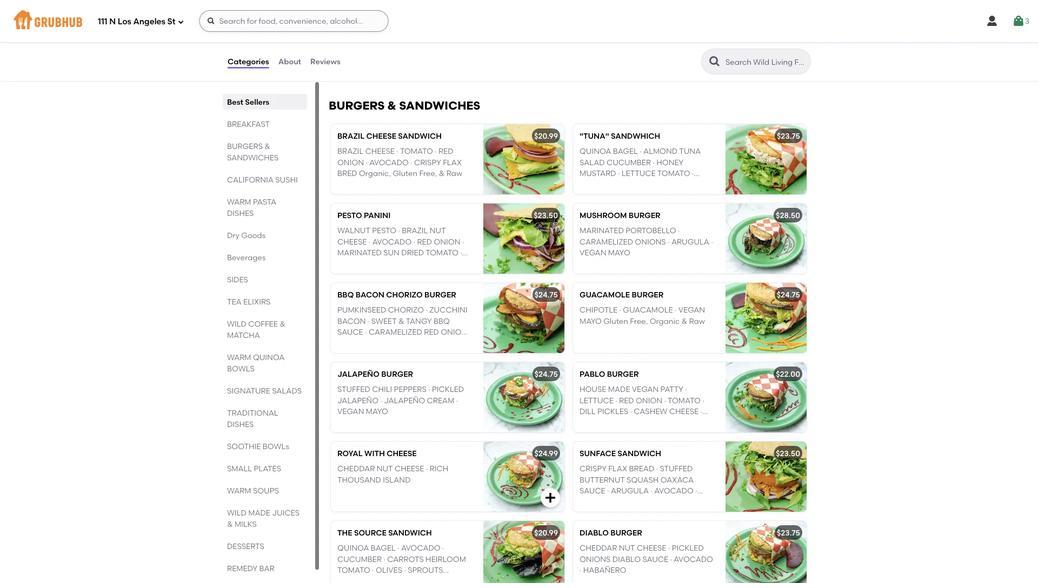 Task type: locate. For each thing, give the bounding box(es) containing it.
"tuna" sandwhich image
[[726, 125, 807, 195]]

milks
[[235, 520, 257, 529]]

0 vertical spatial sauce
[[580, 487, 605, 496]]

honey down olives
[[374, 577, 401, 584]]

soothie
[[227, 442, 261, 451]]

vegan
[[580, 249, 606, 258], [678, 306, 705, 315], [337, 408, 364, 417]]

$20.99
[[534, 132, 558, 141], [534, 529, 558, 538]]

diablo up habañero
[[612, 556, 641, 565]]

dry goods tab
[[227, 230, 303, 241]]

cheese up island
[[395, 465, 424, 474]]

0 vertical spatial gluten
[[393, 169, 417, 178]]

arugula up oil
[[611, 487, 649, 496]]

1 horizontal spatial svg image
[[1012, 15, 1025, 28]]

nut inside cheddar nut cheese · pickled onions diablo sauce · avocado · habañero
[[619, 545, 635, 554]]

1 $20.99 from the top
[[534, 132, 558, 141]]

onions up habañero
[[580, 556, 611, 565]]

1 vertical spatial sauce
[[643, 556, 668, 565]]

wild
[[227, 320, 247, 329], [227, 509, 247, 518]]

gluten inside brazil cheese · tomato · red onion  · avocado · crispy flax bred  organic, gluten free, & raw
[[393, 169, 417, 178]]

1 horizontal spatial cucumber
[[607, 158, 651, 167]]

mayo down chili
[[366, 408, 388, 417]]

0 vertical spatial tomato
[[400, 147, 433, 156]]

vegan down caramelized
[[580, 249, 606, 258]]

organic,
[[359, 169, 391, 178]]

cheddar down diablo burger
[[580, 545, 617, 554]]

nut up island
[[377, 465, 393, 474]]

1 horizontal spatial sauce
[[643, 556, 668, 565]]

free, right organic,
[[419, 169, 437, 178]]

svg image
[[1012, 15, 1025, 28], [178, 19, 184, 25]]

mayo
[[608, 249, 630, 258], [580, 317, 602, 326], [366, 408, 388, 417]]

cheese inside cheddar nut cheese · pickled onions diablo sauce · avocado · habañero
[[637, 545, 666, 554]]

crispy inside crispy flax bread · stuffed butternut squash oaxaca sauce · arugula · avocado · truffle oil
[[580, 465, 607, 474]]

0 horizontal spatial quinoa
[[253, 353, 285, 362]]

pickles down lettuce
[[623, 180, 654, 189]]

cheddar nut cheese · rich thousand island
[[337, 465, 448, 485]]

1 vertical spatial arugula
[[611, 487, 649, 496]]

svg image inside 3 button
[[1012, 15, 1025, 28]]

0 horizontal spatial stuffed
[[337, 386, 370, 395]]

plates
[[254, 464, 281, 474]]

$23.50
[[534, 211, 558, 221], [776, 450, 800, 459]]

3 button
[[1012, 11, 1029, 31]]

1 chipotle from the top
[[580, 180, 618, 189]]

1 horizontal spatial arugula
[[671, 238, 709, 247]]

carrots
[[387, 556, 424, 565]]

1 vertical spatial $23.75
[[777, 529, 800, 538]]

portobello
[[626, 227, 676, 236]]

$23.50 for sandwich
[[776, 450, 800, 459]]

chipotle down the guacamole burger
[[580, 306, 618, 315]]

0 horizontal spatial raw
[[446, 169, 462, 178]]

sauce inside cheddar nut cheese · pickled onions diablo sauce · avocado · habañero
[[643, 556, 668, 565]]

1 horizontal spatial flax
[[608, 465, 627, 474]]

almond
[[643, 147, 678, 156]]

tea
[[227, 297, 242, 307]]

1 horizontal spatial mayo
[[580, 317, 602, 326]]

bred
[[337, 169, 357, 178]]

$23.75 for quinoa bagel · almond tuna salad cucumber · honey mustard · lettuce tomato · chipotle · pickles
[[777, 132, 800, 141]]

brazil inside brazil cheese · tomato · red onion  · avocado · crispy flax bred  organic, gluten free, & raw
[[337, 147, 363, 156]]

0 vertical spatial arugula
[[671, 238, 709, 247]]

1 horizontal spatial svg image
[[544, 492, 557, 505]]

avocado inside crispy flax bread · stuffed butternut squash oaxaca sauce · arugula · avocado · truffle oil
[[654, 487, 694, 496]]

tomato left red
[[400, 147, 433, 156]]

burger for marinated portobello · caramelized onions · arugula · vegan mayo
[[629, 211, 660, 221]]

burgers & sandwiches
[[329, 99, 480, 113], [227, 142, 279, 162]]

warm inside warm pasta dishes
[[227, 197, 251, 207]]

0 horizontal spatial nut
[[377, 465, 393, 474]]

flax down red
[[443, 158, 462, 167]]

2 vertical spatial mayo
[[366, 408, 388, 417]]

quinoa down wild coffee & matcha tab at the bottom left of page
[[253, 353, 285, 362]]

the source sandwich image
[[483, 522, 564, 584]]

& inside burgers & sandwiches
[[265, 142, 270, 151]]

2 $20.99 from the top
[[534, 529, 558, 538]]

1 horizontal spatial quinoa
[[337, 545, 369, 554]]

pesto panini image
[[483, 204, 564, 274]]

burger down oil
[[611, 529, 642, 538]]

honey inside quinoa bagel · almond tuna salad cucumber · honey mustard · lettuce tomato · chipotle · pickles
[[657, 158, 684, 167]]

signature salads tab
[[227, 386, 303, 397]]

0 vertical spatial wild
[[227, 320, 247, 329]]

raw down red
[[446, 169, 462, 178]]

the source sandwich
[[337, 529, 432, 538]]

dishes down traditional
[[227, 420, 254, 429]]

warm up bowls
[[227, 353, 251, 362]]

0 horizontal spatial bagel
[[371, 545, 396, 554]]

chipotle · guacamole · vegan mayo  gluten free, organic & raw
[[580, 306, 705, 326]]

stuffed up oaxaca
[[660, 465, 693, 474]]

& right organic
[[682, 317, 687, 326]]

search icon image
[[708, 55, 721, 68]]

0 horizontal spatial tomato
[[337, 566, 370, 576]]

arugula down portobello
[[671, 238, 709, 247]]

burgers & sandwiches up california
[[227, 142, 279, 162]]

cheese up brazil cheese · tomato · red onion  · avocado · crispy flax bred  organic, gluten free, & raw
[[366, 132, 396, 141]]

& left the milks
[[227, 520, 233, 529]]

flax inside brazil cheese · tomato · red onion  · avocado · crispy flax bred  organic, gluten free, & raw
[[443, 158, 462, 167]]

chipotle inside the chipotle · guacamole · vegan mayo  gluten free, organic & raw
[[580, 306, 618, 315]]

1 vertical spatial wild
[[227, 509, 247, 518]]

nut inside cheddar nut cheese · rich thousand island
[[377, 465, 393, 474]]

dry
[[227, 231, 240, 240]]

quinoa down the
[[337, 545, 369, 554]]

brazil cheese sandwich
[[337, 132, 442, 141]]

$20.99 for diablo
[[534, 529, 558, 538]]

crispy up 'butternut'
[[580, 465, 607, 474]]

flax down sunface sandwich
[[608, 465, 627, 474]]

cheese inside cheddar nut cheese · rich thousand island
[[395, 465, 424, 474]]

burgers & sandwiches tab
[[227, 141, 303, 163]]

"tuna" sandwhich
[[580, 132, 660, 141]]

0 vertical spatial raw
[[446, 169, 462, 178]]

0 vertical spatial honey
[[657, 158, 684, 167]]

1 dishes from the top
[[227, 209, 254, 218]]

cheese down brazil cheese sandwich
[[365, 147, 395, 156]]

cheddar up thousand
[[337, 465, 375, 474]]

cucumber down source
[[337, 556, 382, 565]]

0 horizontal spatial arugula
[[611, 487, 649, 496]]

0 horizontal spatial mayo
[[366, 408, 388, 417]]

sandwiches up red
[[399, 99, 480, 113]]

warm down california
[[227, 197, 251, 207]]

0 vertical spatial $23.50
[[534, 211, 558, 221]]

desserts
[[227, 542, 264, 552]]

mayo down the guacamole burger
[[580, 317, 602, 326]]

wild up the matcha
[[227, 320, 247, 329]]

0 vertical spatial nut
[[377, 465, 393, 474]]

wild up the milks
[[227, 509, 247, 518]]

0 vertical spatial $23.75
[[777, 132, 800, 141]]

2 $23.75 from the top
[[777, 529, 800, 538]]

0 horizontal spatial flax
[[443, 158, 462, 167]]

mustard inside quinoa bagel · almond tuna salad cucumber · honey mustard · lettuce tomato · chipotle · pickles
[[580, 169, 616, 178]]

0 horizontal spatial diablo
[[580, 529, 609, 538]]

1 horizontal spatial raw
[[689, 317, 705, 326]]

gluten right organic,
[[393, 169, 417, 178]]

1 horizontal spatial gluten
[[604, 317, 628, 326]]

$23.75 for cheddar nut cheese · pickled onions diablo sauce · avocado · habañero
[[777, 529, 800, 538]]

sandwiches
[[399, 99, 480, 113], [227, 153, 279, 162]]

0 vertical spatial cucumber
[[607, 158, 651, 167]]

1 vertical spatial guacamole
[[623, 306, 673, 315]]

jalapeño burger image
[[483, 363, 564, 433]]

cheddar nut cheese · pickled onions diablo sauce · avocado · habañero
[[580, 545, 713, 576]]

1 vertical spatial bagel
[[371, 545, 396, 554]]

1 horizontal spatial stuffed
[[660, 465, 693, 474]]

1 vertical spatial cucumber
[[337, 556, 382, 565]]

flax
[[443, 158, 462, 167], [608, 465, 627, 474]]

quinoa for "tuna"
[[580, 147, 611, 156]]

sandwich up "bread"
[[618, 450, 661, 459]]

bagel
[[613, 147, 638, 156], [371, 545, 396, 554]]

raw
[[446, 169, 462, 178], [689, 317, 705, 326]]

bacon
[[356, 291, 384, 300]]

111
[[98, 17, 107, 27]]

1 wild from the top
[[227, 320, 247, 329]]

small plates
[[227, 464, 281, 474]]

oaxaca
[[661, 476, 694, 485]]

0 vertical spatial flax
[[443, 158, 462, 167]]

$24.75 for pablo burger
[[535, 370, 558, 379]]

vegan up royal in the bottom of the page
[[337, 408, 364, 417]]

2 vertical spatial warm
[[227, 487, 251, 496]]

guacamole up the chipotle · guacamole · vegan mayo  gluten free, organic & raw
[[580, 291, 630, 300]]

free, inside the chipotle · guacamole · vegan mayo  gluten free, organic & raw
[[630, 317, 648, 326]]

quinoa
[[580, 147, 611, 156], [253, 353, 285, 362], [337, 545, 369, 554]]

1 vertical spatial flax
[[608, 465, 627, 474]]

2 vertical spatial quinoa
[[337, 545, 369, 554]]

honey down almond
[[657, 158, 684, 167]]

1 vertical spatial free,
[[630, 317, 648, 326]]

breakfast
[[227, 119, 270, 129]]

0 vertical spatial quinoa
[[580, 147, 611, 156]]

free, inside brazil cheese · tomato · red onion  · avocado · crispy flax bred  organic, gluten free, & raw
[[419, 169, 437, 178]]

cheddar inside cheddar nut cheese · pickled onions diablo sauce · avocado · habañero
[[580, 545, 617, 554]]

raw inside the chipotle · guacamole · vegan mayo  gluten free, organic & raw
[[689, 317, 705, 326]]

cheese down diablo burger
[[637, 545, 666, 554]]

reviews button
[[310, 42, 341, 81]]

sandwhich
[[611, 132, 660, 141]]

svg image right st
[[207, 17, 215, 25]]

1 vertical spatial burgers
[[227, 142, 263, 151]]

free,
[[419, 169, 437, 178], [630, 317, 648, 326]]

nut
[[377, 465, 393, 474], [619, 545, 635, 554]]

1 horizontal spatial bagel
[[613, 147, 638, 156]]

diablo burger image
[[726, 522, 807, 584]]

cheddar inside cheddar nut cheese · rich thousand island
[[337, 465, 375, 474]]

1 horizontal spatial onions
[[635, 238, 666, 247]]

cheese for cheddar nut cheese · rich thousand island
[[395, 465, 424, 474]]

warm for bowls
[[227, 353, 251, 362]]

crispy down red
[[414, 158, 441, 167]]

sausage
[[366, 36, 398, 45]]

pablo burger
[[580, 370, 639, 379]]

1 horizontal spatial honey
[[657, 158, 684, 167]]

pablo burger image
[[726, 363, 807, 433]]

royal with cheese image
[[483, 442, 564, 513]]

0 vertical spatial cheddar
[[337, 465, 375, 474]]

bagel inside quinoa bagel · avocado · cucumber · carrots heirloom tomato · olives · sprouts pickles · honey mustard · ve
[[371, 545, 396, 554]]

quinoa for the
[[337, 545, 369, 554]]

2 dishes from the top
[[227, 420, 254, 429]]

2 horizontal spatial svg image
[[986, 15, 999, 28]]

2 horizontal spatial mayo
[[608, 249, 630, 258]]

quinoa up salad
[[580, 147, 611, 156]]

chipotle down salad
[[580, 180, 618, 189]]

1 vertical spatial $23.50
[[776, 450, 800, 459]]

3 warm from the top
[[227, 487, 251, 496]]

0 vertical spatial bagel
[[613, 147, 638, 156]]

0 horizontal spatial sauce
[[580, 487, 605, 496]]

1 vertical spatial nut
[[619, 545, 635, 554]]

burgers & sandwiches inside tab
[[227, 142, 279, 162]]

mustard down salad
[[580, 169, 616, 178]]

cream
[[427, 397, 454, 406]]

nut for diablo
[[619, 545, 635, 554]]

burger up 'peppers'
[[381, 370, 413, 379]]

bagel down "tuna" sandwhich
[[613, 147, 638, 156]]

cheese for cheddar nut cheese · pickled onions diablo sauce · avocado · habañero
[[637, 545, 666, 554]]

cucumber up lettuce
[[607, 158, 651, 167]]

vegan up organic
[[678, 306, 705, 315]]

best
[[227, 97, 243, 107]]

2 vertical spatial tomato
[[337, 566, 370, 576]]

& inside brazil cheese · tomato · red onion  · avocado · crispy flax bred  organic, gluten free, & raw
[[439, 169, 445, 178]]

burger for cheddar nut cheese · pickled onions diablo sauce · avocado · habañero
[[611, 529, 642, 538]]

burger for stuffed chili peppers · pickled jalapeño · jalapeño cream · vegan mayo
[[381, 370, 413, 379]]

stuffed down jalapeño burger
[[337, 386, 370, 395]]

jalapeño up chili
[[337, 370, 380, 379]]

stuffed inside stuffed chili peppers · pickled jalapeño · jalapeño cream · vegan mayo
[[337, 386, 370, 395]]

wild inside wild made juices & milks
[[227, 509, 247, 518]]

$24.75
[[535, 291, 558, 300], [777, 291, 800, 300], [535, 370, 558, 379]]

0 horizontal spatial gluten
[[393, 169, 417, 178]]

0 vertical spatial sandwich
[[398, 132, 442, 141]]

quinoa inside quinoa bagel · almond tuna salad cucumber · honey mustard · lettuce tomato · chipotle · pickles
[[580, 147, 611, 156]]

burgers & sandwiches up brazil cheese sandwich
[[329, 99, 480, 113]]

vegan inside stuffed chili peppers · pickled jalapeño · jalapeño cream · vegan mayo
[[337, 408, 364, 417]]

1 vertical spatial raw
[[689, 317, 705, 326]]

1 horizontal spatial free,
[[630, 317, 648, 326]]

0 vertical spatial $20.99
[[534, 132, 558, 141]]

2 brazil from the top
[[337, 147, 363, 156]]

sunface sandwich
[[580, 450, 661, 459]]

quinoa bagel · avocado · cucumber · carrots heirloom tomato · olives · sprouts pickles · honey mustard · ve
[[337, 545, 471, 584]]

gluten down the guacamole burger
[[604, 317, 628, 326]]

& down breakfast tab
[[265, 142, 270, 151]]

wild inside wild coffee & matcha
[[227, 320, 247, 329]]

wild for matcha
[[227, 320, 247, 329]]

tomato left olives
[[337, 566, 370, 576]]

0 vertical spatial dishes
[[227, 209, 254, 218]]

cheddar for diablo
[[580, 545, 617, 554]]

burger up portobello
[[629, 211, 660, 221]]

1 horizontal spatial diablo
[[612, 556, 641, 565]]

sandwich for "tuna" sandwhich
[[398, 132, 442, 141]]

free, left organic
[[630, 317, 648, 326]]

1 vertical spatial burgers & sandwiches
[[227, 142, 279, 162]]

categories button
[[227, 42, 270, 81]]

burger right chorizo
[[424, 291, 456, 300]]

crispy
[[414, 158, 441, 167], [580, 465, 607, 474]]

0 horizontal spatial honey
[[374, 577, 401, 584]]

avocado
[[369, 158, 409, 167], [654, 487, 694, 496], [401, 545, 440, 554], [674, 556, 713, 565]]

0 horizontal spatial mustard
[[403, 577, 439, 584]]

1 brazil from the top
[[337, 132, 365, 141]]

burgers
[[329, 99, 385, 113], [227, 142, 263, 151]]

california sushi tab
[[227, 174, 303, 185]]

1 vertical spatial diablo
[[612, 556, 641, 565]]

1 $23.75 from the top
[[777, 132, 800, 141]]

onions inside cheddar nut cheese · pickled onions diablo sauce · avocado · habañero
[[580, 556, 611, 565]]

vegan inside the chipotle · guacamole · vegan mayo  gluten free, organic & raw
[[678, 306, 705, 315]]

1 vertical spatial chipotle
[[580, 306, 618, 315]]

1 vertical spatial stuffed
[[660, 465, 693, 474]]

sandwich for diablo burger
[[388, 529, 432, 538]]

2 wild from the top
[[227, 509, 247, 518]]

0 vertical spatial stuffed
[[337, 386, 370, 395]]

0 horizontal spatial burgers & sandwiches
[[227, 142, 279, 162]]

1 vertical spatial gluten
[[604, 317, 628, 326]]

2 chipotle from the top
[[580, 306, 618, 315]]

source
[[354, 529, 386, 538]]

0 horizontal spatial sandwiches
[[227, 153, 279, 162]]

1 vertical spatial mustard
[[403, 577, 439, 584]]

juices
[[272, 509, 300, 518]]

& right coffee
[[280, 320, 285, 329]]

bagel down the source sandwich
[[371, 545, 396, 554]]

avocado inside brazil cheese · tomato · red onion  · avocado · crispy flax bred  organic, gluten free, & raw
[[369, 158, 409, 167]]

diablo burger
[[580, 529, 642, 538]]

guacamole inside the chipotle · guacamole · vegan mayo  gluten free, organic & raw
[[623, 306, 673, 315]]

bbq bacon chorizo burger image
[[483, 284, 564, 354]]

cheese up cheddar nut cheese · rich thousand island at left
[[387, 450, 417, 459]]

warm inside warm quinoa bowls
[[227, 353, 251, 362]]

mustard down the "sprouts"
[[403, 577, 439, 584]]

0 vertical spatial pickles
[[623, 180, 654, 189]]

burgers up brazil cheese sandwich
[[329, 99, 385, 113]]

& down red
[[439, 169, 445, 178]]

0 horizontal spatial burgers
[[227, 142, 263, 151]]

dishes up dry goods
[[227, 209, 254, 218]]

pickled inside cheddar nut cheese · pickled onions diablo sauce · avocado · habañero
[[672, 545, 704, 554]]

burger up the chipotle · guacamole · vegan mayo  gluten free, organic & raw
[[632, 291, 664, 300]]

reviews
[[310, 57, 341, 66]]

burger for chipotle · guacamole · vegan mayo  gluten free, organic & raw
[[632, 291, 664, 300]]

svg image down $24.99
[[544, 492, 557, 505]]

$23.75
[[777, 132, 800, 141], [777, 529, 800, 538]]

signature salads
[[227, 387, 302, 396]]

tomato inside quinoa bagel · avocado · cucumber · carrots heirloom tomato · olives · sprouts pickles · honey mustard · ve
[[337, 566, 370, 576]]

&
[[387, 99, 396, 113], [265, 142, 270, 151], [439, 169, 445, 178], [682, 317, 687, 326], [280, 320, 285, 329], [227, 520, 233, 529]]

made
[[248, 509, 270, 518]]

raw right organic
[[689, 317, 705, 326]]

1 horizontal spatial burgers & sandwiches
[[329, 99, 480, 113]]

wild for &
[[227, 509, 247, 518]]

3
[[1025, 16, 1029, 26]]

0 vertical spatial burgers & sandwiches
[[329, 99, 480, 113]]

1 vertical spatial vegan
[[678, 306, 705, 315]]

2 warm from the top
[[227, 353, 251, 362]]

sandwiches up california
[[227, 153, 279, 162]]

1 horizontal spatial mustard
[[580, 169, 616, 178]]

burger
[[629, 211, 660, 221], [424, 291, 456, 300], [632, 291, 664, 300], [381, 370, 413, 379], [607, 370, 639, 379], [611, 529, 642, 538]]

best sellers tab
[[227, 96, 303, 108]]

honey inside quinoa bagel · avocado · cucumber · carrots heirloom tomato · olives · sprouts pickles · honey mustard · ve
[[374, 577, 401, 584]]

avocado inside quinoa bagel · avocado · cucumber · carrots heirloom tomato · olives · sprouts pickles · honey mustard · ve
[[401, 545, 440, 554]]

$6.50
[[538, 35, 557, 44]]

onions down portobello
[[635, 238, 666, 247]]

2 vertical spatial sandwich
[[388, 529, 432, 538]]

0 vertical spatial burgers
[[329, 99, 385, 113]]

nut for island
[[377, 465, 393, 474]]

diablo down truffle on the right bottom of page
[[580, 529, 609, 538]]

guacamole up organic
[[623, 306, 673, 315]]

lettuce
[[622, 169, 656, 178]]

1 horizontal spatial pickles
[[623, 180, 654, 189]]

svg image
[[986, 15, 999, 28], [207, 17, 215, 25], [544, 492, 557, 505]]

& inside wild coffee & matcha
[[280, 320, 285, 329]]

mayo down caramelized
[[608, 249, 630, 258]]

& inside the chipotle · guacamole · vegan mayo  gluten free, organic & raw
[[682, 317, 687, 326]]

bowls
[[263, 442, 289, 451]]

salad
[[580, 158, 605, 167]]

tea elixirs tab
[[227, 296, 303, 308]]

jalapeño burger
[[337, 370, 413, 379]]

1 vertical spatial onions
[[580, 556, 611, 565]]

0 vertical spatial mustard
[[580, 169, 616, 178]]

avocado inside cheddar nut cheese · pickled onions diablo sauce · avocado · habañero
[[674, 556, 713, 565]]

warm down 'small'
[[227, 487, 251, 496]]

quinoa inside quinoa bagel · avocado · cucumber · carrots heirloom tomato · olives · sprouts pickles · honey mustard · ve
[[337, 545, 369, 554]]

signature
[[227, 387, 270, 396]]

1 warm from the top
[[227, 197, 251, 207]]

svg image left 3 button
[[986, 15, 999, 28]]

burgers down breakfast
[[227, 142, 263, 151]]

caramelized
[[580, 238, 633, 247]]

sandwich up red
[[398, 132, 442, 141]]

elixirs
[[243, 297, 271, 307]]

0 vertical spatial pickled
[[432, 386, 464, 395]]

oil
[[614, 498, 626, 507]]

0 vertical spatial warm
[[227, 197, 251, 207]]

bagel inside quinoa bagel · almond tuna salad cucumber · honey mustard · lettuce tomato · chipotle · pickles
[[613, 147, 638, 156]]

pickled inside stuffed chili peppers · pickled jalapeño · jalapeño cream · vegan mayo
[[432, 386, 464, 395]]

mustard
[[580, 169, 616, 178], [403, 577, 439, 584]]

0 vertical spatial onions
[[635, 238, 666, 247]]

2 horizontal spatial tomato
[[657, 169, 690, 178]]

coffee
[[248, 320, 278, 329]]

tomato inside quinoa bagel · almond tuna salad cucumber · honey mustard · lettuce tomato · chipotle · pickles
[[657, 169, 690, 178]]

sandwiches inside tab
[[227, 153, 279, 162]]

pickles down the
[[337, 577, 368, 584]]

chili
[[372, 386, 392, 395]]

nut down diablo burger
[[619, 545, 635, 554]]

sandwich up carrots
[[388, 529, 432, 538]]

0 vertical spatial chipotle
[[580, 180, 618, 189]]

1 vertical spatial honey
[[374, 577, 401, 584]]

0 horizontal spatial crispy
[[414, 158, 441, 167]]

$24.75 for guacamole burger
[[535, 291, 558, 300]]

arugula
[[671, 238, 709, 247], [611, 487, 649, 496]]

tomato down almond
[[657, 169, 690, 178]]

0 horizontal spatial onions
[[580, 556, 611, 565]]

burger right 'pablo' at bottom right
[[607, 370, 639, 379]]



Task type: vqa. For each thing, say whether or not it's contained in the screenshot.
the leftmost CUCUMBER
yes



Task type: describe. For each thing, give the bounding box(es) containing it.
mayo inside marinated portobello · caramelized onions · arugula · vegan mayo
[[608, 249, 630, 258]]

sauce inside crispy flax bread · stuffed butternut squash oaxaca sauce · arugula · avocado · truffle oil
[[580, 487, 605, 496]]

Search for food, convenience, alcohol... search field
[[199, 10, 388, 32]]

soothie bowls tab
[[227, 441, 303, 453]]

mustard inside quinoa bagel · avocado · cucumber · carrots heirloom tomato · olives · sprouts pickles · honey mustard · ve
[[403, 577, 439, 584]]

$28.50
[[776, 211, 800, 221]]

bowls
[[227, 364, 255, 374]]

pesto panini
[[337, 211, 391, 221]]

bread
[[629, 465, 654, 474]]

· inside cheddar nut cheese · rich thousand island
[[426, 465, 428, 474]]

tea elixirs
[[227, 297, 271, 307]]

truffle
[[580, 498, 612, 507]]

st
[[167, 17, 175, 27]]

0 vertical spatial diablo
[[580, 529, 609, 538]]

royal with cheese
[[337, 450, 417, 459]]

island
[[383, 476, 411, 485]]

guacamole burger
[[580, 291, 664, 300]]

1 vertical spatial sandwich
[[618, 450, 661, 459]]

pickles inside quinoa bagel · avocado · cucumber · carrots heirloom tomato · olives · sprouts pickles · honey mustard · ve
[[337, 577, 368, 584]]

matcha
[[227, 331, 260, 340]]

raw inside brazil cheese · tomato · red onion  · avocado · crispy flax bred  organic, gluten free, & raw
[[446, 169, 462, 178]]

jalapeño down 'peppers'
[[384, 397, 425, 406]]

royal
[[337, 450, 363, 459]]

beverages
[[227, 253, 266, 262]]

california sushi
[[227, 175, 298, 184]]

mayo inside the chipotle · guacamole · vegan mayo  gluten free, organic & raw
[[580, 317, 602, 326]]

onion
[[337, 158, 364, 167]]

traditional dishes
[[227, 409, 278, 429]]

warm quinoa bowls
[[227, 353, 285, 374]]

sunface sandwich image
[[726, 442, 807, 513]]

best sellers
[[227, 97, 269, 107]]

walnut
[[337, 36, 364, 45]]

cucumber inside quinoa bagel · almond tuna salad cucumber · honey mustard · lettuce tomato · chipotle · pickles
[[607, 158, 651, 167]]

warm pasta dishes
[[227, 197, 276, 218]]

warm pasta dishes tab
[[227, 196, 303, 219]]

warm for dishes
[[227, 197, 251, 207]]

pasta
[[253, 197, 276, 207]]

thousand
[[337, 476, 381, 485]]

remedy bar
[[227, 564, 274, 574]]

bagel for ·
[[371, 545, 396, 554]]

brazil for brazil cheese sandwich
[[337, 132, 365, 141]]

vegan inside marinated portobello · caramelized onions · arugula · vegan mayo
[[580, 249, 606, 258]]

arugula inside crispy flax bread · stuffed butternut squash oaxaca sauce · arugula · avocado · truffle oil
[[611, 487, 649, 496]]

traditional
[[227, 409, 278, 418]]

mushroom
[[580, 211, 627, 221]]

$20.99 for "tuna"
[[534, 132, 558, 141]]

traditional dishes tab
[[227, 408, 303, 430]]

small plates tab
[[227, 463, 303, 475]]

& up brazil cheese sandwich
[[387, 99, 396, 113]]

Search Wild Living Foods search field
[[725, 57, 807, 67]]

diablo inside cheddar nut cheese · pickled onions diablo sauce · avocado · habañero
[[612, 556, 641, 565]]

small
[[227, 464, 252, 474]]

sunface
[[580, 450, 616, 459]]

0 vertical spatial sandwiches
[[399, 99, 480, 113]]

stuffed chili peppers · pickled jalapeño · jalapeño cream · vegan mayo
[[337, 386, 464, 417]]

pickled for ·
[[432, 386, 464, 395]]

bar
[[259, 564, 274, 574]]

red
[[438, 147, 453, 156]]

warm quinoa bowls tab
[[227, 352, 303, 375]]

angeles
[[133, 17, 165, 27]]

marinated
[[580, 227, 624, 236]]

wild coffee & matcha tab
[[227, 318, 303, 341]]

dishes inside warm pasta dishes
[[227, 209, 254, 218]]

the
[[337, 529, 352, 538]]

remedy bar tab
[[227, 563, 303, 575]]

bbq
[[337, 291, 354, 300]]

categories
[[228, 57, 269, 66]]

brazil cheese · tomato · red onion  · avocado · crispy flax bred  organic, gluten free, & raw
[[337, 147, 462, 178]]

cheddar for royal
[[337, 465, 375, 474]]

burgers inside tab
[[227, 142, 263, 151]]

walnut sausage
[[337, 36, 398, 45]]

brazil for brazil cheese · tomato · red onion  · avocado · crispy flax bred  organic, gluten free, & raw
[[337, 147, 363, 156]]

warm inside "tab"
[[227, 487, 251, 496]]

marinated portobello · caramelized onions · arugula · vegan mayo
[[580, 227, 713, 258]]

heirloom
[[426, 556, 466, 565]]

$24.99
[[534, 450, 558, 459]]

pickles inside quinoa bagel · almond tuna salad cucumber · honey mustard · lettuce tomato · chipotle · pickles
[[623, 180, 654, 189]]

$23.50 for panini
[[534, 211, 558, 221]]

wild made juices & milks tab
[[227, 508, 303, 530]]

breakfast tab
[[227, 118, 303, 130]]

main navigation navigation
[[0, 0, 1038, 42]]

$22.00
[[776, 370, 800, 379]]

remedy
[[227, 564, 257, 574]]

butternut
[[580, 476, 625, 485]]

n
[[109, 17, 116, 27]]

habañero
[[583, 566, 626, 576]]

tuna
[[679, 147, 701, 156]]

desserts tab
[[227, 541, 303, 553]]

beverages tab
[[227, 252, 303, 263]]

warm soups tab
[[227, 486, 303, 497]]

0 horizontal spatial svg image
[[178, 19, 184, 25]]

0 vertical spatial guacamole
[[580, 291, 630, 300]]

california
[[227, 175, 274, 184]]

& inside wild made juices & milks
[[227, 520, 233, 529]]

quinoa bagel · almond tuna salad cucumber · honey mustard · lettuce tomato · chipotle · pickles
[[580, 147, 701, 189]]

crispy inside brazil cheese · tomato · red onion  · avocado · crispy flax bred  organic, gluten free, & raw
[[414, 158, 441, 167]]

panini
[[364, 211, 391, 221]]

wild made juices & milks
[[227, 509, 300, 529]]

0 horizontal spatial svg image
[[207, 17, 215, 25]]

chipotle inside quinoa bagel · almond tuna salad cucumber · honey mustard · lettuce tomato · chipotle · pickles
[[580, 180, 618, 189]]

mushroom burger image
[[726, 204, 807, 274]]

sprouts
[[408, 566, 443, 576]]

dry goods
[[227, 231, 266, 240]]

tomato inside brazil cheese · tomato · red onion  · avocado · crispy flax bred  organic, gluten free, & raw
[[400, 147, 433, 156]]

arugula inside marinated portobello · caramelized onions · arugula · vegan mayo
[[671, 238, 709, 247]]

brazil cheese sandwich image
[[483, 125, 564, 195]]

rich
[[430, 465, 448, 474]]

"tuna"
[[580, 132, 609, 141]]

onions inside marinated portobello · caramelized onions · arugula · vegan mayo
[[635, 238, 666, 247]]

sides tab
[[227, 274, 303, 285]]

cheese inside brazil cheese · tomato · red onion  · avocado · crispy flax bred  organic, gluten free, & raw
[[365, 147, 395, 156]]

jalapeño down chili
[[337, 397, 378, 406]]

about
[[278, 57, 301, 66]]

flax inside crispy flax bread · stuffed butternut squash oaxaca sauce · arugula · avocado · truffle oil
[[608, 465, 627, 474]]

cucumber inside quinoa bagel · avocado · cucumber · carrots heirloom tomato · olives · sprouts pickles · honey mustard · ve
[[337, 556, 382, 565]]

pickled for avocado
[[672, 545, 704, 554]]

cheese for royal with cheese
[[387, 450, 417, 459]]

111 n los angeles st
[[98, 17, 175, 27]]

guacamole burger image
[[726, 284, 807, 354]]

sushi
[[275, 175, 298, 184]]

about button
[[278, 42, 302, 81]]

warm soups
[[227, 487, 279, 496]]

bbq bacon chorizo burger
[[337, 291, 456, 300]]

stuffed inside crispy flax bread · stuffed butternut squash oaxaca sauce · arugula · avocado · truffle oil
[[660, 465, 693, 474]]

gluten inside the chipotle · guacamole · vegan mayo  gluten free, organic & raw
[[604, 317, 628, 326]]

bagel for cucumber
[[613, 147, 638, 156]]

mayo inside stuffed chili peppers · pickled jalapeño · jalapeño cream · vegan mayo
[[366, 408, 388, 417]]

squash
[[627, 476, 659, 485]]

chorizo
[[386, 291, 423, 300]]

olives
[[376, 566, 402, 576]]

dishes inside traditional dishes
[[227, 420, 254, 429]]

1 horizontal spatial burgers
[[329, 99, 385, 113]]

quinoa inside warm quinoa bowls
[[253, 353, 285, 362]]

soothie bowls
[[227, 442, 289, 451]]

with
[[364, 450, 385, 459]]

crispy flax bread · stuffed butternut squash oaxaca sauce · arugula · avocado · truffle oil
[[580, 465, 697, 507]]

wild coffee & matcha
[[227, 320, 285, 340]]

mushroom burger
[[580, 211, 660, 221]]



